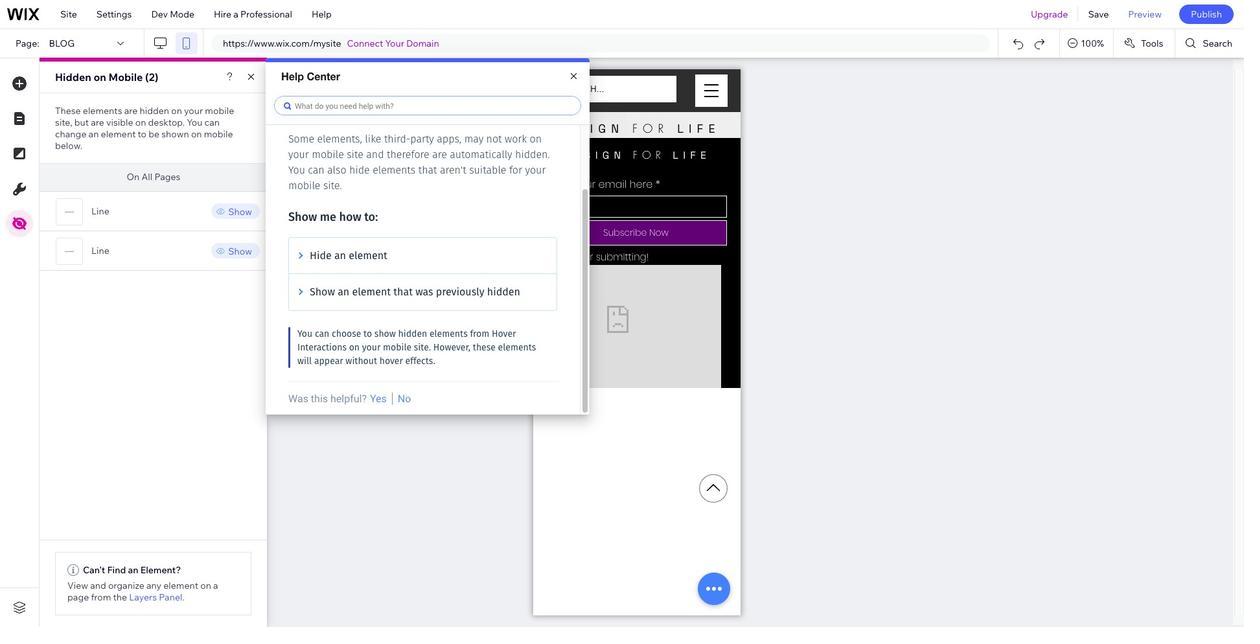 Task type: describe. For each thing, give the bounding box(es) containing it.
page
[[67, 592, 89, 604]]

1 show from the top
[[228, 206, 252, 218]]

help
[[312, 8, 332, 20]]

view
[[67, 580, 88, 592]]

shown
[[162, 128, 189, 140]]

you
[[187, 117, 203, 128]]

view and organize any element on a page from the
[[67, 580, 218, 604]]

from
[[91, 592, 111, 604]]

below.
[[55, 140, 82, 152]]

dev
[[151, 8, 168, 20]]

can
[[205, 117, 220, 128]]

1 horizontal spatial a
[[234, 8, 239, 20]]

on all pages
[[127, 171, 181, 183]]

panel.
[[159, 592, 185, 604]]

elements
[[83, 105, 122, 117]]

mobile
[[109, 71, 143, 84]]

an inside these elements are hidden on your mobile site, but are visible on desktop. you can change an element to be shown on mobile below.
[[89, 128, 99, 140]]

on left "be"
[[135, 117, 146, 128]]

on left the can
[[191, 128, 202, 140]]

these
[[55, 105, 81, 117]]

and
[[90, 580, 106, 592]]

hidden
[[55, 71, 91, 84]]

search
[[1203, 38, 1233, 49]]

save button
[[1079, 0, 1119, 29]]

site
[[60, 8, 77, 20]]

to
[[138, 128, 147, 140]]

element inside view and organize any element on a page from the
[[164, 580, 198, 592]]

https://www.wix.com/mysite
[[223, 38, 341, 49]]

on left mobile
[[94, 71, 106, 84]]

preview
[[1129, 8, 1162, 20]]

upgrade
[[1031, 8, 1069, 20]]

domain
[[407, 38, 439, 49]]

change
[[55, 128, 87, 140]]

mode
[[170, 8, 195, 20]]

site,
[[55, 117, 72, 128]]

hire a professional
[[214, 8, 292, 20]]

publish button
[[1180, 5, 1234, 24]]

find
[[107, 565, 126, 576]]

connect
[[347, 38, 383, 49]]

your
[[184, 105, 203, 117]]

1 line from the top
[[91, 206, 109, 217]]

visible
[[106, 117, 133, 128]]

on
[[127, 171, 140, 183]]

100%
[[1081, 38, 1105, 49]]

on left your
[[171, 105, 182, 117]]

be
[[149, 128, 160, 140]]

can't
[[83, 565, 105, 576]]



Task type: vqa. For each thing, say whether or not it's contained in the screenshot.
leftmost a
yes



Task type: locate. For each thing, give the bounding box(es) containing it.
0 horizontal spatial element
[[101, 128, 136, 140]]

element
[[101, 128, 136, 140], [164, 580, 198, 592]]

mobile
[[205, 105, 234, 117], [204, 128, 233, 140]]

professional
[[241, 8, 292, 20]]

are left "hidden"
[[124, 105, 138, 117]]

1 vertical spatial element
[[164, 580, 198, 592]]

preview button
[[1119, 0, 1172, 29]]

can't find an element?
[[83, 565, 181, 576]]

layers
[[129, 592, 157, 604]]

an
[[89, 128, 99, 140], [128, 565, 138, 576]]

1 vertical spatial mobile
[[204, 128, 233, 140]]

show
[[228, 206, 252, 218], [228, 245, 252, 257]]

are right but
[[91, 117, 104, 128]]

search button
[[1176, 29, 1245, 58]]

mobile right you
[[204, 128, 233, 140]]

0 vertical spatial element
[[101, 128, 136, 140]]

organize
[[108, 580, 144, 592]]

1 horizontal spatial an
[[128, 565, 138, 576]]

0 horizontal spatial an
[[89, 128, 99, 140]]

0 vertical spatial show
[[228, 206, 252, 218]]

but
[[74, 117, 89, 128]]

element inside these elements are hidden on your mobile site, but are visible on desktop. you can change an element to be shown on mobile below.
[[101, 128, 136, 140]]

a inside view and organize any element on a page from the
[[213, 580, 218, 592]]

any
[[146, 580, 161, 592]]

1 vertical spatial an
[[128, 565, 138, 576]]

settings
[[96, 8, 132, 20]]

tools button
[[1114, 29, 1176, 58]]

publish
[[1192, 8, 1223, 20]]

on inside view and organize any element on a page from the
[[200, 580, 211, 592]]

0 vertical spatial a
[[234, 8, 239, 20]]

an right find
[[128, 565, 138, 576]]

a
[[234, 8, 239, 20], [213, 580, 218, 592]]

0 vertical spatial an
[[89, 128, 99, 140]]

element?
[[140, 565, 181, 576]]

1 horizontal spatial are
[[124, 105, 138, 117]]

1 vertical spatial show
[[228, 245, 252, 257]]

hidden
[[140, 105, 169, 117]]

an right change
[[89, 128, 99, 140]]

on
[[94, 71, 106, 84], [171, 105, 182, 117], [135, 117, 146, 128], [191, 128, 202, 140], [200, 580, 211, 592]]

(2)
[[145, 71, 158, 84]]

all
[[142, 171, 153, 183]]

https://www.wix.com/mysite connect your domain
[[223, 38, 439, 49]]

layers panel.
[[127, 592, 185, 604]]

1 vertical spatial line
[[91, 245, 109, 257]]

element left to
[[101, 128, 136, 140]]

mobile right your
[[205, 105, 234, 117]]

are
[[124, 105, 138, 117], [91, 117, 104, 128]]

pages
[[155, 171, 181, 183]]

desktop.
[[148, 117, 185, 128]]

layers panel. link
[[127, 592, 185, 604]]

your
[[385, 38, 404, 49]]

save
[[1089, 8, 1109, 20]]

on right panel.
[[200, 580, 211, 592]]

100% button
[[1061, 29, 1114, 58]]

a right panel.
[[213, 580, 218, 592]]

0 vertical spatial mobile
[[205, 105, 234, 117]]

2 line from the top
[[91, 245, 109, 257]]

hidden on mobile (2)
[[55, 71, 158, 84]]

2 show from the top
[[228, 245, 252, 257]]

blog
[[49, 38, 75, 49]]

0 horizontal spatial a
[[213, 580, 218, 592]]

the
[[113, 592, 127, 604]]

element down element?
[[164, 580, 198, 592]]

a right hire
[[234, 8, 239, 20]]

dev mode
[[151, 8, 195, 20]]

line
[[91, 206, 109, 217], [91, 245, 109, 257]]

tools
[[1142, 38, 1164, 49]]

0 vertical spatial line
[[91, 206, 109, 217]]

1 horizontal spatial element
[[164, 580, 198, 592]]

0 horizontal spatial are
[[91, 117, 104, 128]]

1 vertical spatial a
[[213, 580, 218, 592]]

these elements are hidden on your mobile site, but are visible on desktop. you can change an element to be shown on mobile below.
[[55, 105, 234, 152]]

hire
[[214, 8, 232, 20]]



